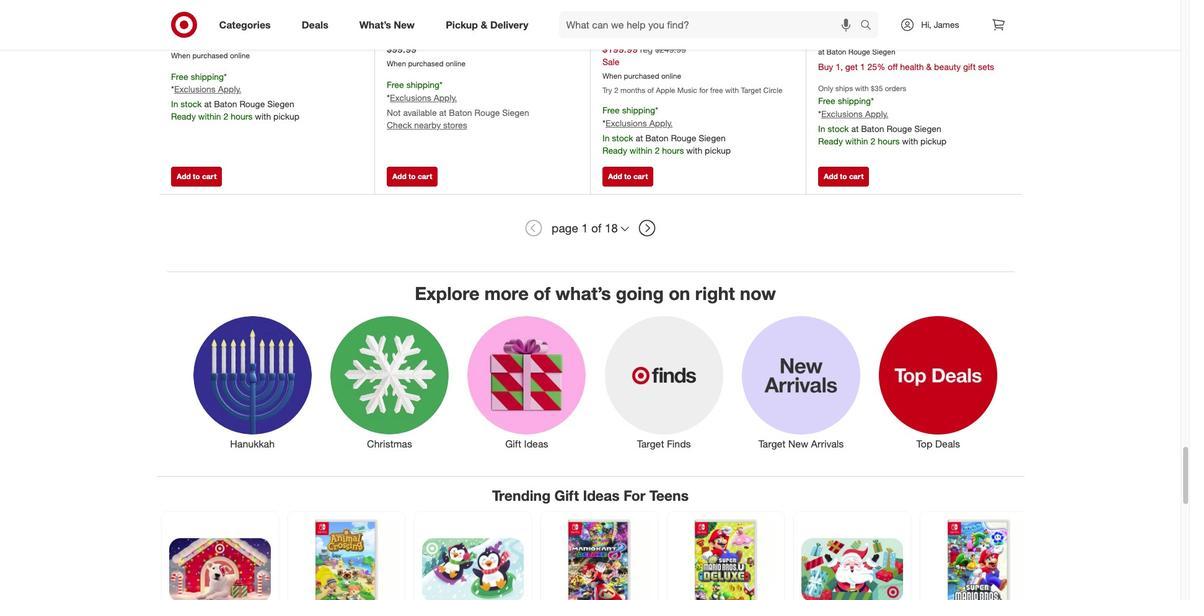 Task type: describe. For each thing, give the bounding box(es) containing it.
1 horizontal spatial deals
[[935, 438, 960, 450]]

0 horizontal spatial &
[[481, 18, 487, 31]]

target new arrivals link
[[733, 314, 870, 451]]

baton for $199.99
[[645, 133, 669, 143]]

hours for $25.00
[[231, 111, 253, 122]]

on
[[669, 282, 690, 304]]

at inside $10.00 at baton rouge siegen buy 1, get 1 25% off health & beauty gift sets
[[818, 47, 825, 57]]

in inside only ships with $35 orders free shipping * * exclusions apply. in stock at  baton rouge siegen ready within 2 hours with pickup
[[818, 123, 825, 134]]

196
[[210, 16, 222, 25]]

0 horizontal spatial ideas
[[524, 438, 548, 450]]

2 inside only ships with $35 orders free shipping * * exclusions apply. in stock at  baton rouge siegen ready within 2 hours with pickup
[[871, 136, 875, 146]]

baton for $25.00
[[214, 99, 237, 109]]

only
[[818, 84, 833, 93]]

going
[[616, 282, 664, 304]]

lava lite link
[[171, 3, 206, 15]]

gift ideas
[[505, 438, 548, 450]]

$99.99
[[387, 42, 416, 55]]

pickup & delivery link
[[435, 11, 544, 38]]

shipping inside only ships with $35 orders free shipping * * exclusions apply. in stock at  baton rouge siegen ready within 2 hours with pickup
[[838, 96, 871, 106]]

apply. for $99.99
[[434, 92, 457, 103]]

14
[[857, 13, 865, 22]]

arrivals
[[811, 438, 844, 450]]

page
[[552, 221, 578, 235]]

baton for $99.99
[[449, 107, 472, 118]]

gift ideas link
[[458, 314, 595, 451]]

cart for $99.99
[[418, 171, 432, 181]]

top
[[916, 438, 932, 450]]

beauty
[[934, 62, 961, 72]]

at for $25.00
[[204, 99, 212, 109]]

to for $99.99
[[409, 171, 416, 181]]

ready for $25.00
[[171, 111, 196, 122]]

* down $25.00 when purchased online
[[224, 71, 227, 82]]

for
[[623, 487, 646, 504]]

* down try
[[602, 118, 606, 128]]

purchased for $99.99
[[408, 59, 444, 68]]

what's
[[556, 282, 611, 304]]

categories link
[[209, 11, 286, 38]]

online for $25.00
[[230, 51, 250, 60]]

25%
[[867, 62, 885, 72]]

$10.00 at baton rouge siegen buy 1, get 1 25% off health & beauty gift sets
[[818, 31, 994, 72]]

music
[[677, 86, 697, 95]]

page 1 of 18
[[552, 221, 618, 235]]

rouge for $99.99
[[474, 107, 500, 118]]

ready inside only ships with $35 orders free shipping * * exclusions apply. in stock at  baton rouge siegen ready within 2 hours with pickup
[[818, 136, 843, 146]]

add to cart button for $10.00
[[818, 167, 869, 186]]

teens
[[649, 487, 689, 504]]

try
[[602, 86, 612, 95]]

santa surprise target giftcard image
[[801, 519, 903, 600]]

free for $199.99
[[602, 105, 620, 116]]

target finds
[[637, 438, 691, 450]]

circle
[[763, 86, 783, 95]]

hours inside only ships with $35 orders free shipping * * exclusions apply. in stock at  baton rouge siegen ready within 2 hours with pickup
[[878, 136, 900, 146]]

for
[[699, 86, 708, 95]]

rouge inside $10.00 at baton rouge siegen buy 1, get 1 25% off health & beauty gift sets
[[848, 47, 870, 57]]

new for target
[[788, 438, 808, 450]]

cart for $199.99
[[633, 171, 648, 181]]

pickup for $25.00
[[273, 111, 299, 122]]

312
[[641, 24, 653, 34]]

free
[[710, 86, 723, 95]]

$199.99
[[602, 42, 638, 55]]

check nearby stores button
[[387, 119, 467, 131]]

exclusions apply. button for $25.00
[[174, 83, 241, 96]]

$25.00
[[171, 34, 201, 46]]

hi,
[[921, 19, 931, 30]]

explore more of what's going on right now
[[415, 282, 776, 304]]

1 vertical spatial gift
[[555, 487, 579, 504]]

not
[[387, 107, 401, 118]]

months
[[620, 86, 645, 95]]

search button
[[855, 11, 885, 41]]

page 1 of 18 button
[[546, 214, 635, 242]]

apple inside $199.99 reg $249.99 sale when purchased online try 2 months of apple music for free with target circle
[[656, 86, 675, 95]]

when for $25.00
[[171, 51, 190, 60]]

reg
[[640, 44, 653, 54]]

apple link
[[602, 11, 625, 24]]

free shipping * * exclusions apply. not available at baton rouge siegen check nearby stores
[[387, 79, 529, 130]]

in for $199.99
[[602, 133, 610, 143]]

orders
[[885, 84, 906, 93]]

free for $99.99
[[387, 79, 404, 90]]

stores
[[443, 120, 467, 130]]

target finds link
[[595, 314, 733, 451]]

siegen for $199.99
[[699, 133, 726, 143]]

exclusions for $25.00
[[174, 84, 216, 94]]

when inside $199.99 reg $249.99 sale when purchased online try 2 months of apple music for free with target circle
[[602, 72, 622, 81]]

available
[[403, 107, 437, 118]]

& inside $10.00 at baton rouge siegen buy 1, get 1 25% off health & beauty gift sets
[[926, 62, 932, 72]]

gift
[[963, 62, 976, 72]]

online for $99.99
[[446, 59, 466, 68]]

add to cart for $99.99
[[392, 171, 432, 181]]

shipping for $199.99
[[622, 105, 655, 116]]

$35
[[871, 84, 883, 93]]

ships
[[835, 84, 853, 93]]

exclusions for $199.99
[[606, 118, 647, 128]]

check
[[387, 120, 412, 130]]

what's new
[[359, 18, 415, 31]]

free inside only ships with $35 orders free shipping * * exclusions apply. in stock at  baton rouge siegen ready within 2 hours with pickup
[[818, 96, 835, 106]]

siegen for $99.99
[[502, 107, 529, 118]]

pickup
[[446, 18, 478, 31]]

exclusions apply. button for $99.99
[[390, 92, 457, 104]]

delivery
[[490, 18, 528, 31]]

$25.00 when purchased online
[[171, 34, 250, 60]]

backbone
[[387, 12, 426, 23]]

free for $25.00
[[171, 71, 188, 82]]

baton inside $10.00 at baton rouge siegen buy 1, get 1 25% off health & beauty gift sets
[[827, 47, 846, 57]]

1 inside dropdown button
[[582, 221, 588, 235]]

14 link
[[818, 12, 1010, 23]]

rouge for $199.99
[[671, 133, 696, 143]]

of for what's
[[534, 282, 551, 304]]

sets
[[978, 62, 994, 72]]

hanukkah
[[230, 438, 275, 450]]

free shipping * * exclusions apply. in stock at  baton rouge siegen ready within 2 hours with pickup for $199.99
[[602, 105, 731, 156]]

$99.99 when purchased online
[[387, 42, 466, 68]]

pickup for $199.99
[[705, 145, 731, 156]]

top deals link
[[870, 314, 1007, 451]]

2 inside $199.99 reg $249.99 sale when purchased online try 2 months of apple music for free with target circle
[[614, 86, 618, 95]]

free shipping * * exclusions apply. in stock at  baton rouge siegen ready within 2 hours with pickup for $25.00
[[171, 71, 299, 122]]

sledding penguins target giftcard image
[[422, 519, 523, 600]]

within for $199.99
[[630, 145, 652, 156]]

get
[[845, 62, 858, 72]]

within for $25.00
[[198, 111, 221, 122]]

1 vertical spatial ideas
[[583, 487, 620, 504]]

now
[[740, 282, 776, 304]]

hanukkah link
[[184, 314, 321, 451]]

lava lite
[[171, 4, 206, 14]]

hi, james
[[921, 19, 959, 30]]

add for $99.99
[[392, 171, 406, 181]]

sale
[[602, 57, 619, 67]]

What can we help you find? suggestions appear below search field
[[559, 11, 864, 38]]

lite
[[192, 4, 206, 14]]

christmas
[[367, 438, 412, 450]]



Task type: vqa. For each thing, say whether or not it's contained in the screenshot.
of within $199.99 reg $249.99 Sale When purchased online Try 2 months of Apple Music for free with Target Circle
yes



Task type: locate. For each thing, give the bounding box(es) containing it.
exclusions apply. button up available
[[390, 92, 457, 104]]

exclusions down months
[[606, 118, 647, 128]]

nearby
[[414, 120, 441, 130]]

siegen inside $10.00 at baton rouge siegen buy 1, get 1 25% off health & beauty gift sets
[[872, 47, 895, 57]]

online inside the $99.99 when purchased online
[[446, 59, 466, 68]]

to for $199.99
[[624, 171, 631, 181]]

online
[[230, 51, 250, 60], [446, 59, 466, 68], [661, 72, 681, 81]]

stock down ships on the right
[[828, 123, 849, 134]]

deals right top
[[935, 438, 960, 450]]

196 link
[[171, 15, 362, 26]]

0 vertical spatial deals
[[302, 18, 328, 31]]

new left arrivals
[[788, 438, 808, 450]]

add to cart button for $25.00
[[171, 167, 222, 186]]

2 horizontal spatial within
[[845, 136, 868, 146]]

purchased inside the $99.99 when purchased online
[[408, 59, 444, 68]]

4 to from the left
[[840, 171, 847, 181]]

1 vertical spatial &
[[926, 62, 932, 72]]

0 horizontal spatial within
[[198, 111, 221, 122]]

1 right page
[[582, 221, 588, 235]]

1 horizontal spatial ideas
[[583, 487, 620, 504]]

3 add to cart from the left
[[608, 171, 648, 181]]

to
[[193, 171, 200, 181], [409, 171, 416, 181], [624, 171, 631, 181], [840, 171, 847, 181]]

2 to from the left
[[409, 171, 416, 181]]

when inside the $99.99 when purchased online
[[387, 59, 406, 68]]

target left circle
[[741, 86, 761, 95]]

2 horizontal spatial pickup
[[921, 136, 947, 146]]

of for 18
[[591, 221, 602, 235]]

4 add to cart from the left
[[824, 171, 864, 181]]

purchased for $25.00
[[192, 51, 228, 60]]

2 add to cart button from the left
[[387, 167, 438, 186]]

exclusions inside free shipping * * exclusions apply. not available at baton rouge siegen check nearby stores
[[390, 92, 431, 103]]

apple left music
[[656, 86, 675, 95]]

add
[[177, 171, 191, 181], [392, 171, 406, 181], [608, 171, 622, 181], [824, 171, 838, 181]]

1 vertical spatial deals
[[935, 438, 960, 450]]

2 add from the left
[[392, 171, 406, 181]]

when
[[171, 51, 190, 60], [387, 59, 406, 68], [602, 72, 622, 81]]

* down the $25.00
[[171, 84, 174, 94]]

siegen inside only ships with $35 orders free shipping * * exclusions apply. in stock at  baton rouge siegen ready within 2 hours with pickup
[[914, 123, 941, 134]]

siegen for $25.00
[[267, 99, 294, 109]]

at inside only ships with $35 orders free shipping * * exclusions apply. in stock at  baton rouge siegen ready within 2 hours with pickup
[[851, 123, 859, 134]]

2 cart from the left
[[418, 171, 432, 181]]

target for target new arrivals
[[758, 438, 786, 450]]

purchased inside $199.99 reg $249.99 sale when purchased online try 2 months of apple music for free with target circle
[[624, 72, 659, 81]]

exclusions apply. button for $199.99
[[606, 117, 673, 130]]

1 horizontal spatial pickup
[[705, 145, 731, 156]]

deals left "what's"
[[302, 18, 328, 31]]

2 horizontal spatial online
[[661, 72, 681, 81]]

apple up "$199.99"
[[602, 12, 625, 23]]

2
[[614, 86, 618, 95], [223, 111, 228, 122], [871, 136, 875, 146], [655, 145, 660, 156]]

$249.99
[[655, 44, 686, 54]]

stock for $25.00
[[181, 99, 202, 109]]

1 vertical spatial 1
[[582, 221, 588, 235]]

2 horizontal spatial hours
[[878, 136, 900, 146]]

only ships with $35 orders free shipping * * exclusions apply. in stock at  baton rouge siegen ready within 2 hours with pickup
[[818, 84, 947, 146]]

free shipping * * exclusions apply. in stock at  baton rouge siegen ready within 2 hours with pickup down music
[[602, 105, 731, 156]]

1 inside $10.00 at baton rouge siegen buy 1, get 1 25% off health & beauty gift sets
[[860, 62, 865, 72]]

0 vertical spatial &
[[481, 18, 487, 31]]

health
[[900, 62, 924, 72]]

of inside $199.99 reg $249.99 sale when purchased online try 2 months of apple music for free with target circle
[[647, 86, 654, 95]]

purchased down $99.99
[[408, 59, 444, 68]]

add to cart button for $99.99
[[387, 167, 438, 186]]

at up stores
[[439, 107, 447, 118]]

ready for $199.99
[[602, 145, 627, 156]]

online down pickup
[[446, 59, 466, 68]]

0 horizontal spatial gift
[[505, 438, 521, 450]]

what's new link
[[349, 11, 430, 38]]

apply. inside only ships with $35 orders free shipping * * exclusions apply. in stock at  baton rouge siegen ready within 2 hours with pickup
[[865, 109, 888, 119]]

siegen inside free shipping * * exclusions apply. not available at baton rouge siegen check nearby stores
[[502, 107, 529, 118]]

christmas link
[[321, 314, 458, 451]]

free shipping * * exclusions apply. in stock at  baton rouge siegen ready within 2 hours with pickup down $25.00 when purchased online
[[171, 71, 299, 122]]

of right months
[[647, 86, 654, 95]]

of right more in the left of the page
[[534, 282, 551, 304]]

target
[[741, 86, 761, 95], [637, 438, 664, 450], [758, 438, 786, 450]]

1 horizontal spatial in
[[602, 133, 610, 143]]

stock
[[181, 99, 202, 109], [828, 123, 849, 134], [612, 133, 633, 143]]

with
[[855, 84, 869, 93], [725, 86, 739, 95], [255, 111, 271, 122], [902, 136, 918, 146], [686, 145, 702, 156]]

2 add to cart from the left
[[392, 171, 432, 181]]

add to cart button
[[171, 167, 222, 186], [387, 167, 438, 186], [602, 167, 654, 186], [818, 167, 869, 186]]

* up not
[[387, 92, 390, 103]]

0 horizontal spatial 1
[[582, 221, 588, 235]]

exclusions apply. button down months
[[606, 117, 673, 130]]

0 horizontal spatial stock
[[181, 99, 202, 109]]

exclusions down $25.00 when purchased online
[[174, 84, 216, 94]]

baton inside only ships with $35 orders free shipping * * exclusions apply. in stock at  baton rouge siegen ready within 2 hours with pickup
[[861, 123, 884, 134]]

1 horizontal spatial of
[[591, 221, 602, 235]]

3 cart from the left
[[633, 171, 648, 181]]

0 horizontal spatial when
[[171, 51, 190, 60]]

rouge inside free shipping * * exclusions apply. not available at baton rouge siegen check nearby stores
[[474, 107, 500, 118]]

1 horizontal spatial ready
[[602, 145, 627, 156]]

target left finds
[[637, 438, 664, 450]]

pickup inside only ships with $35 orders free shipping * * exclusions apply. in stock at  baton rouge siegen ready within 2 hours with pickup
[[921, 136, 947, 146]]

in for $25.00
[[171, 99, 178, 109]]

1 horizontal spatial &
[[926, 62, 932, 72]]

deals inside 'link'
[[302, 18, 328, 31]]

&
[[481, 18, 487, 31], [926, 62, 932, 72]]

free up not
[[387, 79, 404, 90]]

categories
[[219, 18, 271, 31]]

finds
[[667, 438, 691, 450]]

0 horizontal spatial in
[[171, 99, 178, 109]]

super mario bros. wonder - nintendo switch image
[[928, 519, 1029, 600], [928, 519, 1029, 600]]

add to cart button for $199.99
[[602, 167, 654, 186]]

within
[[198, 111, 221, 122], [845, 136, 868, 146], [630, 145, 652, 156]]

shipping inside free shipping * * exclusions apply. not available at baton rouge siegen check nearby stores
[[406, 79, 440, 90]]

rouge for $25.00
[[240, 99, 265, 109]]

* down $199.99 reg $249.99 sale when purchased online try 2 months of apple music for free with target circle
[[655, 105, 658, 116]]

to for $25.00
[[193, 171, 200, 181]]

1 vertical spatial apple
[[656, 86, 675, 95]]

4 add from the left
[[824, 171, 838, 181]]

shipping down $25.00 when purchased online
[[191, 71, 224, 82]]

purchased down the $25.00
[[192, 51, 228, 60]]

exclusions inside only ships with $35 orders free shipping * * exclusions apply. in stock at  baton rouge siegen ready within 2 hours with pickup
[[821, 109, 863, 119]]

stock inside only ships with $35 orders free shipping * * exclusions apply. in stock at  baton rouge siegen ready within 2 hours with pickup
[[828, 123, 849, 134]]

0 vertical spatial 1
[[860, 62, 865, 72]]

purchased up months
[[624, 72, 659, 81]]

1 horizontal spatial new
[[788, 438, 808, 450]]

stock for $199.99
[[612, 133, 633, 143]]

new up $99.99
[[394, 18, 415, 31]]

trending gift ideas for teens
[[492, 487, 689, 504]]

0 horizontal spatial deals
[[302, 18, 328, 31]]

0 horizontal spatial of
[[534, 282, 551, 304]]

add for $199.99
[[608, 171, 622, 181]]

free down try
[[602, 105, 620, 116]]

312 link
[[602, 24, 793, 35]]

when inside $25.00 when purchased online
[[171, 51, 190, 60]]

of left 18
[[591, 221, 602, 235]]

3 add to cart button from the left
[[602, 167, 654, 186]]

add to cart
[[177, 171, 217, 181], [392, 171, 432, 181], [608, 171, 648, 181], [824, 171, 864, 181]]

3 add from the left
[[608, 171, 622, 181]]

animal crossing: new horizons - nintendo switch image
[[295, 519, 397, 600], [295, 519, 397, 600]]

add to cart for $10.00
[[824, 171, 864, 181]]

1 add to cart from the left
[[177, 171, 217, 181]]

when for $99.99
[[387, 59, 406, 68]]

0 horizontal spatial hours
[[231, 111, 253, 122]]

1,
[[836, 62, 843, 72]]

exclusions
[[174, 84, 216, 94], [390, 92, 431, 103], [821, 109, 863, 119], [606, 118, 647, 128]]

cart for $25.00
[[202, 171, 217, 181]]

free down "only"
[[818, 96, 835, 106]]

new for what's
[[394, 18, 415, 31]]

1 horizontal spatial apple
[[656, 86, 675, 95]]

exclusions for $99.99
[[390, 92, 431, 103]]

1 horizontal spatial within
[[630, 145, 652, 156]]

online down categories
[[230, 51, 250, 60]]

1 cart from the left
[[202, 171, 217, 181]]

1 add to cart button from the left
[[171, 167, 222, 186]]

& right pickup
[[481, 18, 487, 31]]

4 cart from the left
[[849, 171, 864, 181]]

2 horizontal spatial in
[[818, 123, 825, 134]]

add for $25.00
[[177, 171, 191, 181]]

0 vertical spatial apple
[[602, 12, 625, 23]]

* down the $99.99 when purchased online
[[440, 79, 443, 90]]

at inside free shipping * * exclusions apply. not available at baton rouge siegen check nearby stores
[[439, 107, 447, 118]]

1 vertical spatial of
[[591, 221, 602, 235]]

new super mario bros u deluxe - nintendo switch image
[[675, 519, 776, 600], [675, 519, 776, 600]]

3 to from the left
[[624, 171, 631, 181]]

0 vertical spatial new
[[394, 18, 415, 31]]

more
[[484, 282, 529, 304]]

exclusions down ships on the right
[[821, 109, 863, 119]]

within inside only ships with $35 orders free shipping * * exclusions apply. in stock at  baton rouge siegen ready within 2 hours with pickup
[[845, 136, 868, 146]]

hours
[[231, 111, 253, 122], [878, 136, 900, 146], [662, 145, 684, 156]]

2 horizontal spatial when
[[602, 72, 622, 81]]

1
[[860, 62, 865, 72], [582, 221, 588, 235]]

james
[[934, 19, 959, 30]]

pickup
[[273, 111, 299, 122], [921, 136, 947, 146], [705, 145, 731, 156]]

gift up trending
[[505, 438, 521, 450]]

online inside $25.00 when purchased online
[[230, 51, 250, 60]]

online inside $199.99 reg $249.99 sale when purchased online try 2 months of apple music for free with target circle
[[661, 72, 681, 81]]

1 horizontal spatial free shipping * * exclusions apply. in stock at  baton rouge siegen ready within 2 hours with pickup
[[602, 105, 731, 156]]

rouge inside only ships with $35 orders free shipping * * exclusions apply. in stock at  baton rouge siegen ready within 2 hours with pickup
[[887, 123, 912, 134]]

apply. for $199.99
[[649, 118, 673, 128]]

4 add to cart button from the left
[[818, 167, 869, 186]]

in
[[171, 99, 178, 109], [818, 123, 825, 134], [602, 133, 610, 143]]

1 add from the left
[[177, 171, 191, 181]]

1 horizontal spatial online
[[446, 59, 466, 68]]

what's
[[359, 18, 391, 31]]

0 horizontal spatial ready
[[171, 111, 196, 122]]

*
[[224, 71, 227, 82], [440, 79, 443, 90], [171, 84, 174, 94], [387, 92, 390, 103], [871, 96, 874, 106], [655, 105, 658, 116], [818, 109, 821, 119], [602, 118, 606, 128]]

when down the $25.00
[[171, 51, 190, 60]]

when down $99.99
[[387, 59, 406, 68]]

18
[[605, 221, 618, 235]]

lava
[[171, 4, 189, 14]]

0 horizontal spatial pickup
[[273, 111, 299, 122]]

free
[[171, 71, 188, 82], [387, 79, 404, 90], [818, 96, 835, 106], [602, 105, 620, 116]]

hours for $199.99
[[662, 145, 684, 156]]

0 vertical spatial gift
[[505, 438, 521, 450]]

purchased inside $25.00 when purchased online
[[192, 51, 228, 60]]

baton inside free shipping * * exclusions apply. not available at baton rouge siegen check nearby stores
[[449, 107, 472, 118]]

free inside free shipping * * exclusions apply. not available at baton rouge siegen check nearby stores
[[387, 79, 404, 90]]

1 vertical spatial new
[[788, 438, 808, 450]]

bullseye holiday doghouse target giftcard image
[[169, 519, 271, 600]]

at
[[818, 47, 825, 57], [204, 99, 212, 109], [439, 107, 447, 118], [851, 123, 859, 134], [636, 133, 643, 143]]

apply. inside free shipping * * exclusions apply. not available at baton rouge siegen check nearby stores
[[434, 92, 457, 103]]

top deals
[[916, 438, 960, 450]]

1 horizontal spatial gift
[[555, 487, 579, 504]]

shipping up available
[[406, 79, 440, 90]]

1 to from the left
[[193, 171, 200, 181]]

1 horizontal spatial stock
[[612, 133, 633, 143]]

mario kart 8 deluxe - nintendo switch image
[[548, 519, 650, 600], [548, 519, 650, 600]]

free down the $25.00
[[171, 71, 188, 82]]

right
[[695, 282, 735, 304]]

buy
[[818, 62, 833, 72]]

rouge
[[848, 47, 870, 57], [240, 99, 265, 109], [474, 107, 500, 118], [887, 123, 912, 134], [671, 133, 696, 143]]

exclusions apply. button down $25.00 when purchased online
[[174, 83, 241, 96]]

online up music
[[661, 72, 681, 81]]

1 horizontal spatial 1
[[860, 62, 865, 72]]

at down ships on the right
[[851, 123, 859, 134]]

with inside $199.99 reg $249.99 sale when purchased online try 2 months of apple music for free with target circle
[[725, 86, 739, 95]]

at for $99.99
[[439, 107, 447, 118]]

apply. for $25.00
[[218, 84, 241, 94]]

add for $10.00
[[824, 171, 838, 181]]

0 horizontal spatial purchased
[[192, 51, 228, 60]]

shipping
[[191, 71, 224, 82], [406, 79, 440, 90], [838, 96, 871, 106], [622, 105, 655, 116]]

target inside $199.99 reg $249.99 sale when purchased online try 2 months of apple music for free with target circle
[[741, 86, 761, 95]]

2 horizontal spatial of
[[647, 86, 654, 95]]

add to cart for $25.00
[[177, 171, 217, 181]]

off
[[888, 62, 898, 72]]

0 horizontal spatial free shipping * * exclusions apply. in stock at  baton rouge siegen ready within 2 hours with pickup
[[171, 71, 299, 122]]

0 horizontal spatial new
[[394, 18, 415, 31]]

ideas left for
[[583, 487, 620, 504]]

0 vertical spatial of
[[647, 86, 654, 95]]

2 horizontal spatial purchased
[[624, 72, 659, 81]]

1 horizontal spatial hours
[[662, 145, 684, 156]]

2 horizontal spatial ready
[[818, 136, 843, 146]]

1 right get
[[860, 62, 865, 72]]

shipping for $25.00
[[191, 71, 224, 82]]

baton
[[827, 47, 846, 57], [214, 99, 237, 109], [449, 107, 472, 118], [861, 123, 884, 134], [645, 133, 669, 143]]

backbone link
[[387, 11, 426, 24]]

exclusions apply. button down ships on the right
[[821, 108, 888, 120]]

* down $35
[[871, 96, 874, 106]]

cart for $10.00
[[849, 171, 864, 181]]

trending
[[492, 487, 551, 504]]

stock down $25.00 when purchased online
[[181, 99, 202, 109]]

shipping down months
[[622, 105, 655, 116]]

2 vertical spatial of
[[534, 282, 551, 304]]

at up buy
[[818, 47, 825, 57]]

of
[[647, 86, 654, 95], [591, 221, 602, 235], [534, 282, 551, 304]]

deals
[[302, 18, 328, 31], [935, 438, 960, 450]]

shipping down ships on the right
[[838, 96, 871, 106]]

deals link
[[291, 11, 344, 38]]

pickup & delivery
[[446, 18, 528, 31]]

* down "only"
[[818, 109, 821, 119]]

ideas up trending
[[524, 438, 548, 450]]

exclusions up available
[[390, 92, 431, 103]]

0 vertical spatial ideas
[[524, 438, 548, 450]]

& right the health
[[926, 62, 932, 72]]

when down sale
[[602, 72, 622, 81]]

at for $199.99
[[636, 133, 643, 143]]

ready
[[171, 111, 196, 122], [818, 136, 843, 146], [602, 145, 627, 156]]

target new arrivals
[[758, 438, 844, 450]]

2 horizontal spatial stock
[[828, 123, 849, 134]]

stock down months
[[612, 133, 633, 143]]

target for target finds
[[637, 438, 664, 450]]

target left arrivals
[[758, 438, 786, 450]]

$10.00
[[818, 31, 848, 43]]

0 horizontal spatial online
[[230, 51, 250, 60]]

explore
[[415, 282, 480, 304]]

$199.99 reg $249.99 sale when purchased online try 2 months of apple music for free with target circle
[[602, 42, 783, 95]]

search
[[855, 20, 885, 32]]

1 horizontal spatial when
[[387, 59, 406, 68]]

of inside the page 1 of 18 dropdown button
[[591, 221, 602, 235]]

new
[[394, 18, 415, 31], [788, 438, 808, 450]]

1 horizontal spatial purchased
[[408, 59, 444, 68]]

gift right trending
[[555, 487, 579, 504]]

at down months
[[636, 133, 643, 143]]

gift
[[505, 438, 521, 450], [555, 487, 579, 504]]

at down $25.00 when purchased online
[[204, 99, 212, 109]]

add to cart for $199.99
[[608, 171, 648, 181]]

shipping for $99.99
[[406, 79, 440, 90]]

0 horizontal spatial apple
[[602, 12, 625, 23]]

to for $10.00
[[840, 171, 847, 181]]



